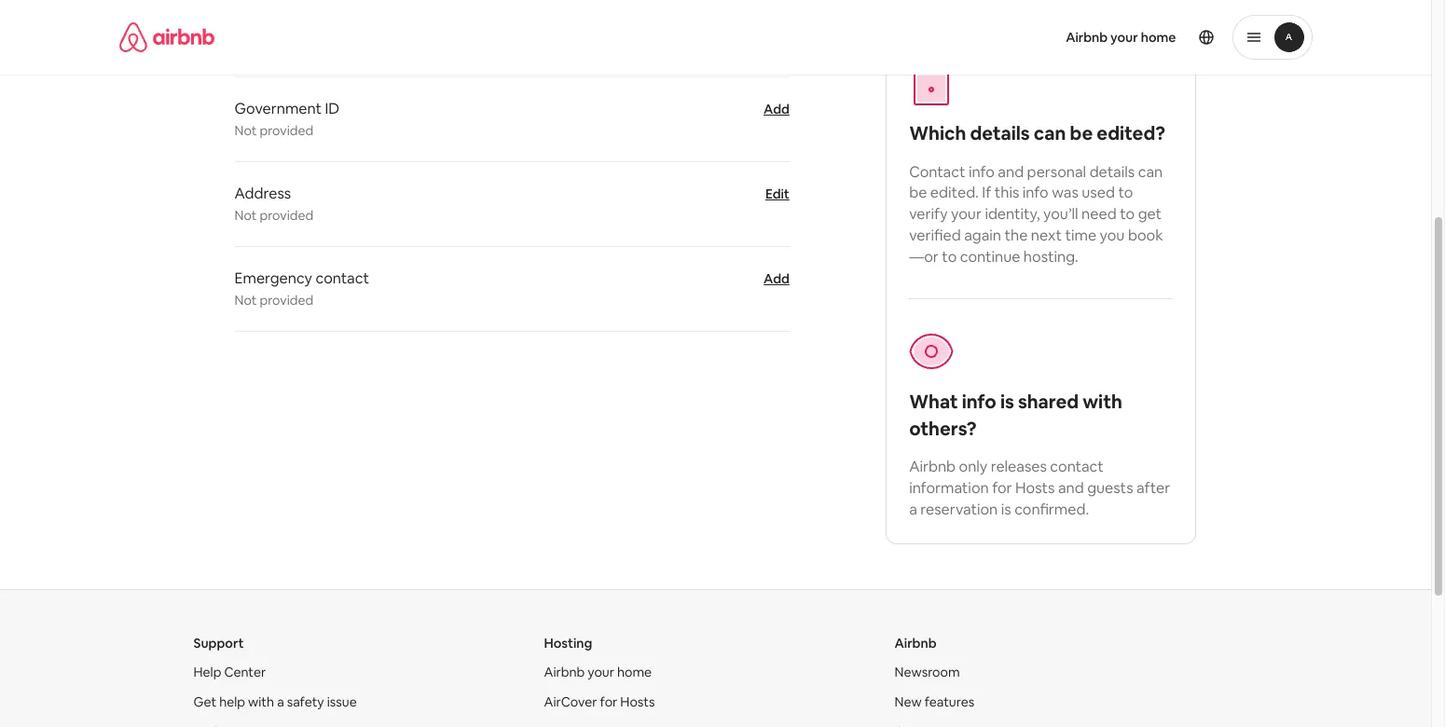 Task type: vqa. For each thing, say whether or not it's contained in the screenshot.
"releases"
yes



Task type: describe. For each thing, give the bounding box(es) containing it.
provided for government
[[260, 122, 314, 139]]

which details can be edited?
[[909, 121, 1166, 145]]

what
[[909, 390, 958, 414]]

confirmed.
[[1015, 500, 1090, 519]]

1 vertical spatial to
[[1120, 205, 1135, 224]]

newsroom
[[895, 664, 960, 681]]

1 vertical spatial info
[[1023, 183, 1049, 203]]

airbnb only releases contact information for hosts and guests after a reservation is confirmed.
[[909, 457, 1171, 519]]

edited?
[[1097, 121, 1166, 145]]

not for emergency contact
[[235, 292, 257, 309]]

1 vertical spatial a
[[277, 694, 284, 710]]

your inside contact info and personal details can be edited. if this info was used to verify your identity, you'll need to get verified again the next time you book —or to continue hosting.
[[951, 205, 982, 224]]

need
[[1082, 205, 1117, 224]]

contact
[[909, 162, 966, 181]]

edited.
[[931, 183, 979, 203]]

aircover for hosts
[[544, 694, 655, 710]]

releases
[[991, 457, 1047, 477]]

—or
[[909, 247, 939, 267]]

is inside 'what info is shared with others?'
[[1001, 390, 1014, 414]]

and inside contact info and personal details can be edited. if this info was used to verify your identity, you'll need to get verified again the next time you book —or to continue hosting.
[[998, 162, 1024, 181]]

reservation
[[921, 500, 998, 519]]

center
[[224, 664, 266, 681]]

0 vertical spatial be
[[1070, 121, 1093, 145]]

used
[[1082, 183, 1115, 203]]

is inside airbnb only releases contact information for hosts and guests after a reservation is confirmed.
[[1001, 500, 1012, 519]]

1 vertical spatial with
[[248, 694, 274, 710]]

not inside address not provided
[[235, 207, 257, 224]]

can inside contact info and personal details can be edited. if this info was used to verify your identity, you'll need to get verified again the next time you book —or to continue hosting.
[[1138, 162, 1163, 181]]

hosting.
[[1024, 247, 1079, 267]]

provided inside address not provided
[[260, 207, 314, 224]]

info for is
[[962, 390, 997, 414]]

new
[[895, 694, 922, 710]]

government id not provided
[[235, 99, 340, 139]]

get
[[194, 694, 217, 710]]

help
[[194, 664, 221, 681]]

you'll
[[1044, 205, 1079, 224]]

if
[[982, 183, 992, 203]]

get help with a safety issue
[[194, 694, 357, 710]]

after
[[1137, 478, 1171, 498]]

0 vertical spatial to
[[1119, 183, 1134, 203]]

new features
[[895, 694, 975, 710]]

airbnb inside airbnb only releases contact information for hosts and guests after a reservation is confirmed.
[[909, 457, 956, 477]]

add for add button
[[764, 270, 790, 287]]

0 vertical spatial details
[[970, 121, 1030, 145]]

get
[[1138, 205, 1162, 224]]

info for and
[[969, 162, 995, 181]]

airbnb your home inside the profile element
[[1066, 29, 1177, 46]]

a inside airbnb only releases contact information for hosts and guests after a reservation is confirmed.
[[909, 500, 918, 519]]

1 vertical spatial for
[[600, 694, 618, 710]]

contact inside emergency contact not provided
[[316, 269, 369, 288]]

new features link
[[895, 694, 975, 710]]

1 vertical spatial home
[[617, 664, 652, 681]]

others?
[[909, 416, 977, 441]]

continue
[[960, 247, 1021, 267]]

government
[[235, 99, 322, 118]]

edit
[[766, 186, 790, 202]]

safety
[[287, 694, 324, 710]]



Task type: locate. For each thing, give the bounding box(es) containing it.
contact
[[316, 269, 369, 288], [1050, 457, 1104, 477]]

to right —or
[[942, 247, 957, 267]]

0 vertical spatial home
[[1141, 29, 1177, 46]]

0 horizontal spatial airbnb your home
[[544, 664, 652, 681]]

hosts right the aircover
[[621, 694, 655, 710]]

0 vertical spatial airbnb your home link
[[1055, 18, 1188, 57]]

1 horizontal spatial airbnb your home link
[[1055, 18, 1188, 57]]

not inside emergency contact not provided
[[235, 292, 257, 309]]

1 vertical spatial your
[[951, 205, 982, 224]]

guests
[[1088, 478, 1134, 498]]

0 horizontal spatial can
[[1034, 121, 1066, 145]]

info up others?
[[962, 390, 997, 414]]

1 horizontal spatial your
[[951, 205, 982, 224]]

1 horizontal spatial details
[[1090, 162, 1135, 181]]

1 vertical spatial and
[[1058, 478, 1084, 498]]

not down government
[[235, 122, 257, 139]]

0 vertical spatial with
[[1083, 390, 1123, 414]]

add
[[764, 101, 790, 118], [764, 270, 790, 287]]

0 horizontal spatial a
[[277, 694, 284, 710]]

add button
[[764, 270, 790, 288]]

0 vertical spatial info
[[969, 162, 995, 181]]

1 vertical spatial contact
[[1050, 457, 1104, 477]]

1 vertical spatial add
[[764, 270, 790, 287]]

a left safety
[[277, 694, 284, 710]]

your inside the profile element
[[1111, 29, 1139, 46]]

to
[[1119, 183, 1134, 203], [1120, 205, 1135, 224], [942, 247, 957, 267]]

you
[[1100, 226, 1125, 245]]

id
[[325, 99, 340, 118]]

a
[[909, 500, 918, 519], [277, 694, 284, 710]]

0 horizontal spatial hosts
[[621, 694, 655, 710]]

airbnb inside the profile element
[[1066, 29, 1108, 46]]

airbnb
[[1066, 29, 1108, 46], [909, 457, 956, 477], [895, 635, 937, 652], [544, 664, 585, 681]]

not inside the 'government id not provided'
[[235, 122, 257, 139]]

edit button
[[766, 185, 790, 203]]

provided inside the 'government id not provided'
[[260, 122, 314, 139]]

0 horizontal spatial your
[[588, 664, 615, 681]]

add link
[[764, 101, 790, 118]]

0 vertical spatial add
[[764, 101, 790, 118]]

not down emergency
[[235, 292, 257, 309]]

provided inside emergency contact not provided
[[260, 292, 314, 309]]

add for add "link"
[[764, 101, 790, 118]]

with
[[1083, 390, 1123, 414], [248, 694, 274, 710]]

for
[[992, 478, 1012, 498], [600, 694, 618, 710]]

1 horizontal spatial a
[[909, 500, 918, 519]]

0 horizontal spatial home
[[617, 664, 652, 681]]

1 horizontal spatial be
[[1070, 121, 1093, 145]]

home inside the profile element
[[1141, 29, 1177, 46]]

3 provided from the top
[[260, 292, 314, 309]]

hosting
[[544, 635, 592, 652]]

and inside airbnb only releases contact information for hosts and guests after a reservation is confirmed.
[[1058, 478, 1084, 498]]

can up get on the right top of page
[[1138, 162, 1163, 181]]

hosts inside airbnb only releases contact information for hosts and guests after a reservation is confirmed.
[[1016, 478, 1055, 498]]

2 add from the top
[[764, 270, 790, 287]]

details inside contact info and personal details can be edited. if this info was used to verify your identity, you'll need to get verified again the next time you book —or to continue hosting.
[[1090, 162, 1135, 181]]

details up used
[[1090, 162, 1135, 181]]

0 horizontal spatial airbnb your home link
[[544, 664, 652, 681]]

0 vertical spatial hosts
[[1016, 478, 1055, 498]]

help
[[219, 694, 245, 710]]

verified
[[909, 226, 961, 245]]

identity,
[[985, 205, 1040, 224]]

0 horizontal spatial for
[[600, 694, 618, 710]]

2 vertical spatial your
[[588, 664, 615, 681]]

0 vertical spatial and
[[998, 162, 1024, 181]]

1 vertical spatial can
[[1138, 162, 1163, 181]]

address
[[235, 184, 291, 203]]

what info is shared with others?
[[909, 390, 1123, 441]]

0 vertical spatial is
[[1001, 390, 1014, 414]]

airbnb your home link inside the profile element
[[1055, 18, 1188, 57]]

1 horizontal spatial hosts
[[1016, 478, 1055, 498]]

and up confirmed.
[[1058, 478, 1084, 498]]

the
[[1005, 226, 1028, 245]]

provided
[[260, 122, 314, 139], [260, 207, 314, 224], [260, 292, 314, 309]]

3 not from the top
[[235, 292, 257, 309]]

1 vertical spatial provided
[[260, 207, 314, 224]]

0 vertical spatial your
[[1111, 29, 1139, 46]]

provided for emergency
[[260, 292, 314, 309]]

emergency
[[235, 269, 312, 288]]

only
[[959, 457, 988, 477]]

1 horizontal spatial home
[[1141, 29, 1177, 46]]

info
[[969, 162, 995, 181], [1023, 183, 1049, 203], [962, 390, 997, 414]]

1 vertical spatial is
[[1001, 500, 1012, 519]]

1 provided from the top
[[260, 122, 314, 139]]

help center link
[[194, 664, 266, 681]]

information
[[909, 478, 989, 498]]

0 horizontal spatial and
[[998, 162, 1024, 181]]

0 horizontal spatial with
[[248, 694, 274, 710]]

can
[[1034, 121, 1066, 145], [1138, 162, 1163, 181]]

info right this
[[1023, 183, 1049, 203]]

1 horizontal spatial contact
[[1050, 457, 1104, 477]]

1 vertical spatial airbnb your home link
[[544, 664, 652, 681]]

2 horizontal spatial your
[[1111, 29, 1139, 46]]

again
[[965, 226, 1002, 245]]

help center
[[194, 664, 266, 681]]

not for government id
[[235, 122, 257, 139]]

hosts
[[1016, 478, 1055, 498], [621, 694, 655, 710]]

features
[[925, 694, 975, 710]]

can up personal
[[1034, 121, 1066, 145]]

info inside 'what info is shared with others?'
[[962, 390, 997, 414]]

contact inside airbnb only releases contact information for hosts and guests after a reservation is confirmed.
[[1050, 457, 1104, 477]]

for right the aircover
[[600, 694, 618, 710]]

be
[[1070, 121, 1093, 145], [909, 183, 927, 203]]

1 horizontal spatial for
[[992, 478, 1012, 498]]

1 not from the top
[[235, 122, 257, 139]]

is left shared
[[1001, 390, 1014, 414]]

airbnb your home
[[1066, 29, 1177, 46], [544, 664, 652, 681]]

time
[[1065, 226, 1097, 245]]

provided down government
[[260, 122, 314, 139]]

to left get on the right top of page
[[1120, 205, 1135, 224]]

2 provided from the top
[[260, 207, 314, 224]]

and
[[998, 162, 1024, 181], [1058, 478, 1084, 498]]

be up verify
[[909, 183, 927, 203]]

for down releases
[[992, 478, 1012, 498]]

book
[[1128, 226, 1164, 245]]

for inside airbnb only releases contact information for hosts and guests after a reservation is confirmed.
[[992, 478, 1012, 498]]

details up this
[[970, 121, 1030, 145]]

2 vertical spatial not
[[235, 292, 257, 309]]

contact up guests
[[1050, 457, 1104, 477]]

not
[[235, 122, 257, 139], [235, 207, 257, 224], [235, 292, 257, 309]]

this
[[995, 183, 1020, 203]]

1 add from the top
[[764, 101, 790, 118]]

is
[[1001, 390, 1014, 414], [1001, 500, 1012, 519]]

add down edit button
[[764, 270, 790, 287]]

1 vertical spatial be
[[909, 183, 927, 203]]

2 vertical spatial provided
[[260, 292, 314, 309]]

aircover for hosts link
[[544, 694, 655, 710]]

is down releases
[[1001, 500, 1012, 519]]

0 vertical spatial a
[[909, 500, 918, 519]]

profile element
[[738, 0, 1313, 75]]

a down information
[[909, 500, 918, 519]]

0 horizontal spatial details
[[970, 121, 1030, 145]]

2 not from the top
[[235, 207, 257, 224]]

which
[[909, 121, 966, 145]]

emergency contact not provided
[[235, 269, 369, 309]]

address not provided
[[235, 184, 314, 224]]

0 vertical spatial for
[[992, 478, 1012, 498]]

1 horizontal spatial airbnb your home
[[1066, 29, 1177, 46]]

0 horizontal spatial be
[[909, 183, 927, 203]]

to right used
[[1119, 183, 1134, 203]]

personal
[[1027, 162, 1087, 181]]

provided down address
[[260, 207, 314, 224]]

newsroom link
[[895, 664, 960, 681]]

support
[[194, 635, 244, 652]]

add up edit
[[764, 101, 790, 118]]

with right help
[[248, 694, 274, 710]]

0 horizontal spatial contact
[[316, 269, 369, 288]]

aircover
[[544, 694, 597, 710]]

and up this
[[998, 162, 1024, 181]]

1 vertical spatial not
[[235, 207, 257, 224]]

next
[[1031, 226, 1062, 245]]

1 horizontal spatial and
[[1058, 478, 1084, 498]]

home
[[1141, 29, 1177, 46], [617, 664, 652, 681]]

was
[[1052, 183, 1079, 203]]

2 vertical spatial info
[[962, 390, 997, 414]]

your
[[1111, 29, 1139, 46], [951, 205, 982, 224], [588, 664, 615, 681]]

1 vertical spatial hosts
[[621, 694, 655, 710]]

0 vertical spatial provided
[[260, 122, 314, 139]]

2 vertical spatial to
[[942, 247, 957, 267]]

not down address
[[235, 207, 257, 224]]

verify
[[909, 205, 948, 224]]

1 horizontal spatial can
[[1138, 162, 1163, 181]]

contact info and personal details can be edited. if this info was used to verify your identity, you'll need to get verified again the next time you book —or to continue hosting.
[[909, 162, 1164, 267]]

info up the if
[[969, 162, 995, 181]]

hosts down releases
[[1016, 478, 1055, 498]]

0 vertical spatial contact
[[316, 269, 369, 288]]

issue
[[327, 694, 357, 710]]

0 vertical spatial not
[[235, 122, 257, 139]]

1 vertical spatial details
[[1090, 162, 1135, 181]]

0 vertical spatial airbnb your home
[[1066, 29, 1177, 46]]

airbnb your home link
[[1055, 18, 1188, 57], [544, 664, 652, 681]]

provided down emergency
[[260, 292, 314, 309]]

details
[[970, 121, 1030, 145], [1090, 162, 1135, 181]]

1 horizontal spatial with
[[1083, 390, 1123, 414]]

0 vertical spatial can
[[1034, 121, 1066, 145]]

shared
[[1018, 390, 1079, 414]]

be inside contact info and personal details can be edited. if this info was used to verify your identity, you'll need to get verified again the next time you book —or to continue hosting.
[[909, 183, 927, 203]]

get help with a safety issue link
[[194, 694, 357, 710]]

be up personal
[[1070, 121, 1093, 145]]

with right shared
[[1083, 390, 1123, 414]]

1 vertical spatial airbnb your home
[[544, 664, 652, 681]]

with inside 'what info is shared with others?'
[[1083, 390, 1123, 414]]

contact right emergency
[[316, 269, 369, 288]]



